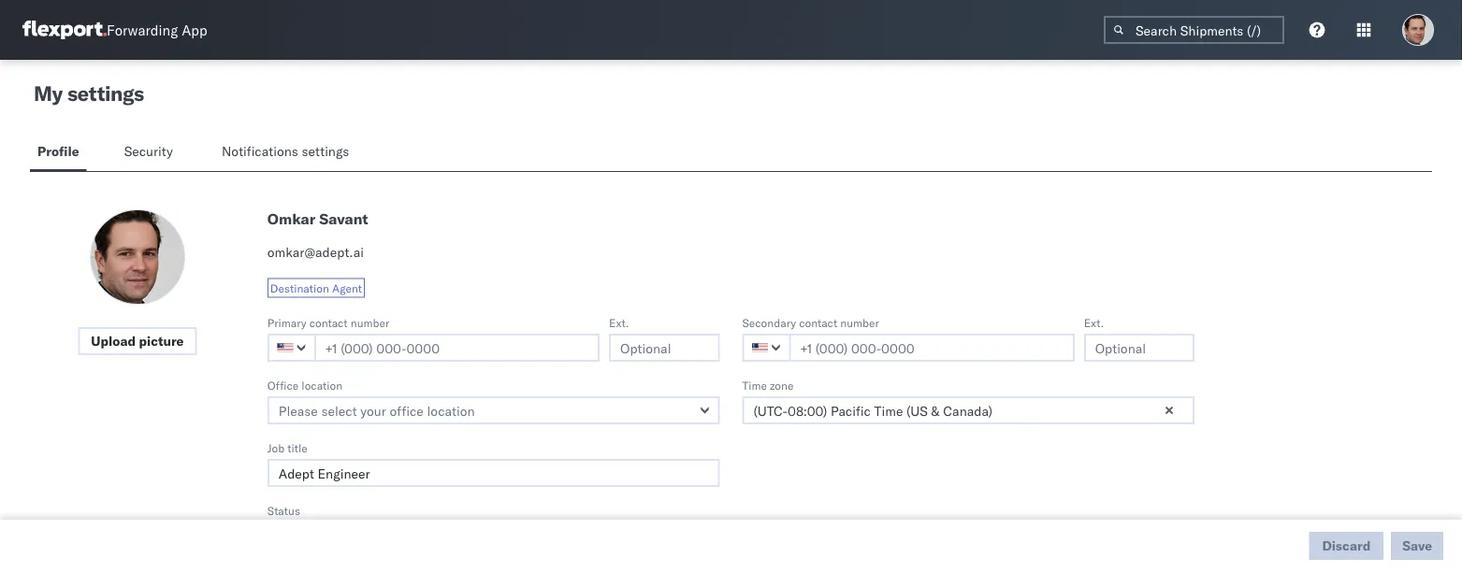 Task type: vqa. For each thing, say whether or not it's contained in the screenshot.
Search Shipments (/) 'text box'
yes



Task type: locate. For each thing, give the bounding box(es) containing it.
status
[[267, 504, 300, 518]]

number
[[351, 316, 389, 330], [840, 316, 879, 330]]

1 horizontal spatial united states text field
[[742, 334, 791, 362]]

secondary contact number
[[742, 316, 879, 330]]

United States text field
[[267, 334, 316, 362], [742, 334, 791, 362]]

0 horizontal spatial contact
[[309, 316, 348, 330]]

number down agent
[[351, 316, 389, 330]]

Search Shipments (/) text field
[[1104, 16, 1284, 44]]

Optional telephone field
[[609, 334, 720, 362]]

+1 (000) 000-0000 telephone field up please select your office location text field
[[314, 334, 600, 362]]

contact down the destination agent at the left of page
[[309, 316, 348, 330]]

notifications
[[222, 143, 298, 159]]

2 +1 (000) 000-0000 telephone field from the left
[[789, 334, 1075, 362]]

1 horizontal spatial settings
[[302, 143, 349, 159]]

+1 (000) 000-0000 telephone field for primary contact number
[[314, 334, 600, 362]]

forwarding app
[[107, 21, 207, 39]]

number right "secondary"
[[840, 316, 879, 330]]

1 vertical spatial settings
[[302, 143, 349, 159]]

notifications settings button
[[214, 135, 365, 171]]

contact for secondary
[[799, 316, 837, 330]]

ext. up optional phone field
[[1084, 316, 1104, 330]]

omkar
[[267, 210, 315, 228]]

0 horizontal spatial +1 (000) 000-0000 telephone field
[[314, 334, 600, 362]]

number for secondary contact number
[[840, 316, 879, 330]]

security button
[[117, 135, 184, 171]]

settings right notifications
[[302, 143, 349, 159]]

contact right "secondary"
[[799, 316, 837, 330]]

profile
[[37, 143, 79, 159]]

2 ext. from the left
[[1084, 316, 1104, 330]]

1 ext. from the left
[[609, 316, 629, 330]]

1 horizontal spatial number
[[840, 316, 879, 330]]

savant
[[319, 210, 368, 228]]

settings inside button
[[302, 143, 349, 159]]

1 number from the left
[[351, 316, 389, 330]]

Please select your office location text field
[[267, 397, 720, 425]]

+1 (000) 000-0000 telephone field for secondary contact number
[[789, 334, 1075, 362]]

destination
[[270, 281, 329, 295]]

+1 (000) 000-0000 telephone field
[[314, 334, 600, 362], [789, 334, 1075, 362]]

1 united states text field from the left
[[267, 334, 316, 362]]

office location
[[267, 378, 343, 392]]

settings
[[67, 80, 144, 106], [302, 143, 349, 159]]

1 horizontal spatial +1 (000) 000-0000 telephone field
[[789, 334, 1075, 362]]

secondary
[[742, 316, 796, 330]]

2 contact from the left
[[799, 316, 837, 330]]

upload picture
[[91, 333, 184, 349]]

united states text field down "secondary"
[[742, 334, 791, 362]]

0 horizontal spatial number
[[351, 316, 389, 330]]

1 contact from the left
[[309, 316, 348, 330]]

1 +1 (000) 000-0000 telephone field from the left
[[314, 334, 600, 362]]

ext.
[[609, 316, 629, 330], [1084, 316, 1104, 330]]

1 horizontal spatial contact
[[799, 316, 837, 330]]

0 horizontal spatial united states text field
[[267, 334, 316, 362]]

0 horizontal spatial ext.
[[609, 316, 629, 330]]

primary
[[267, 316, 306, 330]]

zone
[[770, 378, 794, 392]]

contact
[[309, 316, 348, 330], [799, 316, 837, 330]]

settings for my settings
[[67, 80, 144, 106]]

+1 (000) 000-0000 telephone field up (utc-08:00) pacific time (us & canada) text field
[[789, 334, 1075, 362]]

united states text field down primary
[[267, 334, 316, 362]]

2 number from the left
[[840, 316, 879, 330]]

ext. up optional telephone field
[[609, 316, 629, 330]]

profile button
[[30, 135, 87, 171]]

upload
[[91, 333, 136, 349]]

0 horizontal spatial settings
[[67, 80, 144, 106]]

united states text field for primary
[[267, 334, 316, 362]]

settings right my
[[67, 80, 144, 106]]

2 united states text field from the left
[[742, 334, 791, 362]]

0 vertical spatial settings
[[67, 80, 144, 106]]

ext. for primary contact number
[[609, 316, 629, 330]]

1 horizontal spatial ext.
[[1084, 316, 1104, 330]]

forwarding
[[107, 21, 178, 39]]

job title
[[267, 441, 308, 455]]

my
[[34, 80, 63, 106]]



Task type: describe. For each thing, give the bounding box(es) containing it.
office
[[267, 378, 299, 392]]

(UTC-08:00) Pacific Time (US & Canada) text field
[[742, 397, 1195, 425]]

primary contact number
[[267, 316, 389, 330]]

flexport. image
[[22, 21, 107, 39]]

agent
[[332, 281, 362, 295]]

upload picture button
[[78, 327, 197, 355]]

settings for notifications settings
[[302, 143, 349, 159]]

app
[[182, 21, 207, 39]]

notifications settings
[[222, 143, 349, 159]]

omkar savant
[[267, 210, 368, 228]]

contact for primary
[[309, 316, 348, 330]]

location
[[302, 378, 343, 392]]

forwarding app link
[[22, 21, 207, 39]]

number for primary contact number
[[351, 316, 389, 330]]

title
[[288, 441, 308, 455]]

picture
[[139, 333, 184, 349]]

Optional telephone field
[[1084, 334, 1195, 362]]

my settings
[[34, 80, 144, 106]]

united states text field for secondary
[[742, 334, 791, 362]]

omkar@adept.ai
[[267, 244, 364, 261]]

security
[[124, 143, 173, 159]]

destination agent
[[270, 281, 362, 295]]

time
[[742, 378, 767, 392]]

job
[[267, 441, 285, 455]]

ext. for secondary contact number
[[1084, 316, 1104, 330]]

time zone
[[742, 378, 794, 392]]

Job title text field
[[267, 459, 720, 487]]



